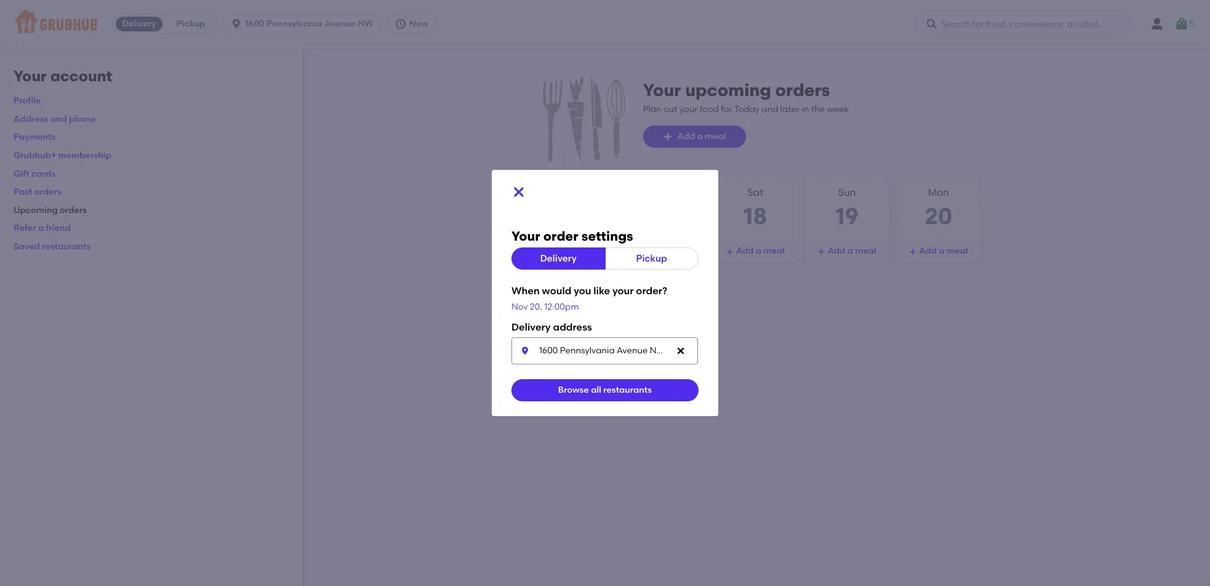 Task type: describe. For each thing, give the bounding box(es) containing it.
12:00pm
[[545, 302, 579, 312]]

nov 20, 12:00pm link
[[512, 302, 579, 312]]

now button
[[387, 14, 442, 34]]

sun
[[838, 187, 856, 198]]

0 horizontal spatial and
[[50, 114, 67, 124]]

add a meal down 20
[[920, 246, 968, 256]]

delivery
[[512, 322, 551, 333]]

mon
[[929, 187, 950, 198]]

browse all restaurants button
[[512, 379, 699, 401]]

svg image inside 5 button
[[1175, 17, 1190, 31]]

pickup button for delivery button in main navigation navigation
[[165, 14, 217, 34]]

later
[[781, 104, 800, 114]]

in
[[802, 104, 810, 114]]

your inside your upcoming orders plan out your food for today and later in the week
[[680, 104, 698, 114]]

mon 20
[[925, 187, 953, 229]]

when
[[512, 285, 540, 297]]

add a meal down the 18 at the top right of the page
[[736, 246, 785, 256]]

sun 19
[[836, 187, 859, 229]]

phone
[[69, 114, 96, 124]]

add a meal up order?
[[645, 246, 694, 256]]

your for order
[[512, 229, 541, 244]]

upcoming
[[686, 79, 772, 100]]

friend
[[46, 223, 71, 234]]

pennsylvania
[[267, 18, 323, 29]]

pickup inside main navigation navigation
[[177, 18, 205, 29]]

when would you like your order? nov 20, 12:00pm
[[512, 285, 668, 312]]

order
[[544, 229, 579, 244]]

address and phone link
[[14, 114, 96, 124]]

5 button
[[1175, 13, 1195, 35]]

5
[[1190, 18, 1195, 29]]

refer a friend link
[[14, 223, 71, 234]]

membership
[[58, 150, 111, 161]]

settings
[[582, 229, 634, 244]]

like
[[594, 285, 610, 297]]

week
[[827, 104, 849, 114]]

sat
[[748, 187, 764, 198]]

refer
[[14, 223, 36, 234]]

sat 18
[[744, 187, 768, 229]]

upcoming
[[14, 205, 58, 215]]

and inside your upcoming orders plan out your food for today and later in the week
[[762, 104, 779, 114]]

the
[[812, 104, 825, 114]]

20
[[925, 202, 953, 229]]

profile
[[14, 96, 41, 106]]

1600 pennsylvania avenue nw
[[245, 18, 374, 29]]

delivery address
[[512, 322, 592, 333]]

grubhub+
[[14, 150, 56, 161]]

food
[[700, 104, 719, 114]]

for
[[721, 104, 733, 114]]

your account
[[14, 67, 112, 85]]

svg image inside 1600 pennsylvania avenue nw button
[[230, 18, 243, 30]]

a down 19
[[848, 246, 854, 256]]

1 vertical spatial delivery
[[540, 253, 577, 264]]

cards
[[31, 168, 56, 179]]

a right refer
[[38, 223, 44, 234]]

add a meal down 19
[[828, 246, 877, 256]]

past orders link
[[14, 187, 61, 197]]

upcoming orders
[[14, 205, 87, 215]]

20,
[[530, 302, 543, 312]]

nov
[[512, 302, 528, 312]]

account
[[50, 67, 112, 85]]



Task type: locate. For each thing, give the bounding box(es) containing it.
18
[[744, 202, 768, 229]]

1 horizontal spatial pickup button
[[605, 248, 699, 270]]

address
[[553, 322, 592, 333]]

0 vertical spatial pickup button
[[165, 14, 217, 34]]

main navigation navigation
[[0, 0, 1211, 48]]

0 horizontal spatial your
[[613, 285, 634, 297]]

today
[[735, 104, 760, 114]]

and
[[762, 104, 779, 114], [50, 114, 67, 124]]

a down your order settings
[[573, 246, 579, 256]]

past
[[14, 187, 32, 197]]

0 vertical spatial restaurants
[[42, 241, 91, 252]]

a
[[698, 131, 703, 142], [38, 223, 44, 234], [573, 246, 579, 256], [665, 246, 670, 256], [756, 246, 762, 256], [848, 246, 854, 256], [939, 246, 945, 256]]

16
[[561, 202, 584, 229]]

delivery
[[122, 18, 156, 29], [540, 253, 577, 264]]

your
[[14, 67, 47, 85], [643, 79, 681, 100], [512, 229, 541, 244]]

your up out
[[643, 79, 681, 100]]

Search Address search field
[[512, 337, 698, 364]]

restaurants
[[42, 241, 91, 252], [604, 385, 652, 395]]

1 vertical spatial pickup button
[[605, 248, 699, 270]]

gift cards
[[14, 168, 56, 179]]

and left phone
[[50, 114, 67, 124]]

0 horizontal spatial delivery button
[[113, 14, 165, 34]]

0 horizontal spatial your
[[14, 67, 47, 85]]

profile link
[[14, 96, 41, 106]]

saved restaurants
[[14, 241, 91, 252]]

2 horizontal spatial your
[[643, 79, 681, 100]]

payments link
[[14, 132, 56, 143]]

orders up in
[[776, 79, 831, 100]]

avenue
[[325, 18, 356, 29]]

1 vertical spatial orders
[[34, 187, 61, 197]]

a up order?
[[665, 246, 670, 256]]

0 horizontal spatial pickup
[[177, 18, 205, 29]]

19
[[836, 202, 859, 229]]

add a meal
[[678, 131, 727, 142], [553, 246, 602, 256], [645, 246, 694, 256], [736, 246, 785, 256], [828, 246, 877, 256], [920, 246, 968, 256]]

0 horizontal spatial pickup button
[[165, 14, 217, 34]]

a down the 18 at the top right of the page
[[756, 246, 762, 256]]

a down 20
[[939, 246, 945, 256]]

grubhub+ membership
[[14, 150, 111, 161]]

svg image
[[395, 18, 407, 30], [926, 18, 939, 30], [512, 185, 527, 200], [635, 248, 642, 256], [726, 248, 734, 256], [818, 248, 826, 256]]

plan
[[643, 104, 662, 114]]

payments
[[14, 132, 56, 143]]

all
[[591, 385, 602, 395]]

svg image inside now button
[[395, 18, 407, 30]]

add
[[678, 131, 696, 142], [553, 246, 571, 256], [645, 246, 662, 256], [736, 246, 754, 256], [828, 246, 846, 256], [920, 246, 937, 256]]

you
[[574, 285, 591, 297]]

pickup
[[177, 18, 205, 29], [636, 253, 668, 264]]

restaurants right all
[[604, 385, 652, 395]]

add a meal button
[[643, 126, 746, 148], [622, 178, 707, 263], [531, 240, 614, 262], [622, 240, 706, 262], [714, 240, 798, 262], [806, 240, 889, 262], [897, 240, 981, 262]]

add a meal down food
[[678, 131, 727, 142]]

your left 'order'
[[512, 229, 541, 244]]

1600
[[245, 18, 265, 29]]

orders for upcoming orders
[[60, 205, 87, 215]]

1 horizontal spatial your
[[680, 104, 698, 114]]

orders inside your upcoming orders plan out your food for today and later in the week
[[776, 79, 831, 100]]

delivery inside main navigation navigation
[[122, 18, 156, 29]]

1 horizontal spatial restaurants
[[604, 385, 652, 395]]

would
[[542, 285, 572, 297]]

order?
[[636, 285, 668, 297]]

upcoming orders link
[[14, 205, 87, 215]]

address
[[14, 114, 48, 124]]

orders for past orders
[[34, 187, 61, 197]]

orders up friend
[[60, 205, 87, 215]]

1 horizontal spatial delivery button
[[512, 248, 606, 270]]

gift
[[14, 168, 29, 179]]

orders up upcoming orders link
[[34, 187, 61, 197]]

your for account
[[14, 67, 47, 85]]

your order settings
[[512, 229, 634, 244]]

saved restaurants link
[[14, 241, 91, 252]]

your upcoming orders plan out your food for today and later in the week
[[643, 79, 849, 114]]

1 vertical spatial delivery button
[[512, 248, 606, 270]]

1 vertical spatial your
[[613, 285, 634, 297]]

your right like
[[613, 285, 634, 297]]

saved
[[14, 241, 40, 252]]

1 horizontal spatial pickup
[[636, 253, 668, 264]]

browse
[[558, 385, 589, 395]]

orders
[[776, 79, 831, 100], [34, 187, 61, 197], [60, 205, 87, 215]]

0 vertical spatial delivery button
[[113, 14, 165, 34]]

out
[[664, 104, 678, 114]]

0 vertical spatial pickup
[[177, 18, 205, 29]]

0 vertical spatial delivery
[[122, 18, 156, 29]]

1 horizontal spatial delivery
[[540, 253, 577, 264]]

svg image
[[1175, 17, 1190, 31], [230, 18, 243, 30], [663, 132, 673, 142], [543, 248, 551, 256], [910, 248, 917, 256], [520, 346, 530, 356], [676, 346, 686, 356]]

1 horizontal spatial your
[[512, 229, 541, 244]]

now
[[409, 18, 429, 29]]

grubhub+ membership link
[[14, 150, 111, 161]]

meal
[[705, 131, 727, 142], [581, 246, 602, 256], [672, 246, 694, 256], [764, 246, 785, 256], [856, 246, 877, 256], [947, 246, 968, 256]]

0 vertical spatial orders
[[776, 79, 831, 100]]

gift cards link
[[14, 168, 56, 179]]

browse all restaurants
[[558, 385, 652, 395]]

restaurants down friend
[[42, 241, 91, 252]]

your for upcoming
[[643, 79, 681, 100]]

delivery button
[[113, 14, 165, 34], [512, 248, 606, 270]]

add a meal down your order settings
[[553, 246, 602, 256]]

restaurants inside button
[[604, 385, 652, 395]]

2 vertical spatial orders
[[60, 205, 87, 215]]

address and phone
[[14, 114, 96, 124]]

1600 pennsylvania avenue nw button
[[222, 14, 387, 34]]

a down food
[[698, 131, 703, 142]]

your inside when would you like your order? nov 20, 12:00pm
[[613, 285, 634, 297]]

your up profile
[[14, 67, 47, 85]]

1 vertical spatial pickup
[[636, 253, 668, 264]]

nw
[[358, 18, 374, 29]]

0 horizontal spatial restaurants
[[42, 241, 91, 252]]

pickup button
[[165, 14, 217, 34], [605, 248, 699, 270]]

and left later
[[762, 104, 779, 114]]

pickup button for delivery button to the right
[[605, 248, 699, 270]]

your inside your upcoming orders plan out your food for today and later in the week
[[643, 79, 681, 100]]

your right out
[[680, 104, 698, 114]]

0 horizontal spatial delivery
[[122, 18, 156, 29]]

refer a friend
[[14, 223, 71, 234]]

1 horizontal spatial and
[[762, 104, 779, 114]]

your
[[680, 104, 698, 114], [613, 285, 634, 297]]

past orders
[[14, 187, 61, 197]]

1 vertical spatial restaurants
[[604, 385, 652, 395]]

0 vertical spatial your
[[680, 104, 698, 114]]

delivery button inside main navigation navigation
[[113, 14, 165, 34]]



Task type: vqa. For each thing, say whether or not it's contained in the screenshot.
3rd to from the top of the page
no



